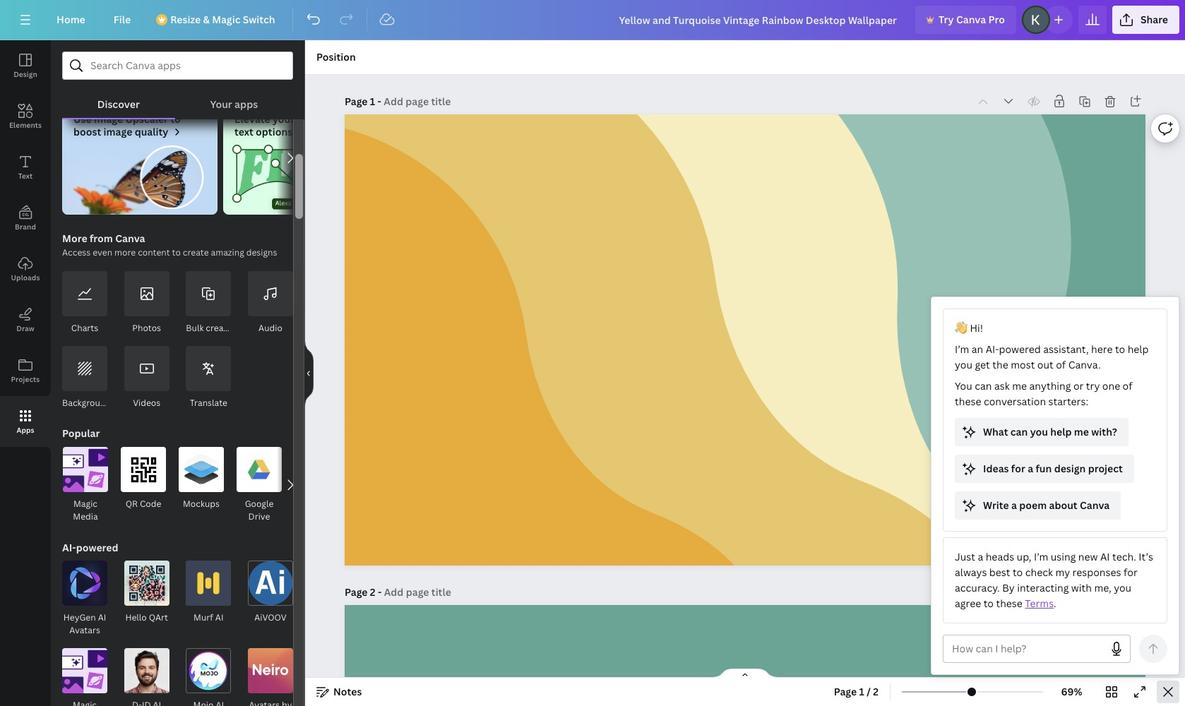 Task type: vqa. For each thing, say whether or not it's contained in the screenshot.
Cream and Brown Simple Curvy Serif Typefaces Mobile-First Presentation Group
no



Task type: locate. For each thing, give the bounding box(es) containing it.
to inside use image upscaler to boost image quality
[[170, 112, 181, 126]]

ai right new
[[1101, 550, 1110, 564]]

0 horizontal spatial 1
[[370, 95, 375, 108]]

1 vertical spatial me
[[1075, 425, 1089, 439]]

magic inside magic media
[[73, 498, 98, 510]]

your
[[273, 112, 295, 126]]

1 vertical spatial these
[[996, 597, 1023, 610]]

0 vertical spatial me
[[1013, 379, 1027, 393]]

1 vertical spatial 1
[[859, 685, 865, 699]]

69% button
[[1049, 681, 1095, 704]]

can inside you can ask me anything or try one of these conversation starters:
[[975, 379, 992, 393]]

a inside the just a heads up, i'm using new ai tech. it's always best to check my responses for accuracy. by interacting with me, you agree to these
[[978, 550, 984, 564]]

what
[[983, 425, 1009, 439]]

0 horizontal spatial ai
[[98, 612, 106, 624]]

1 vertical spatial for
[[1124, 566, 1138, 579]]

ai inside the just a heads up, i'm using new ai tech. it's always best to check my responses for accuracy. by interacting with me, you agree to these
[[1101, 550, 1110, 564]]

i'm
[[955, 343, 970, 356], [1034, 550, 1049, 564]]

media
[[73, 511, 98, 523]]

side panel tab list
[[0, 40, 51, 447]]

1 vertical spatial a
[[1012, 499, 1017, 512]]

anything
[[1030, 379, 1071, 393]]

ai right murf
[[215, 612, 224, 624]]

ai for murf ai
[[215, 612, 224, 624]]

share
[[1141, 13, 1169, 26]]

1 inside button
[[859, 685, 865, 699]]

Search Canva apps search field
[[90, 52, 265, 79]]

2
[[370, 586, 376, 599], [873, 685, 879, 699]]

0 horizontal spatial magic
[[73, 498, 98, 510]]

2 horizontal spatial a
[[1028, 462, 1034, 475]]

terms link
[[1025, 597, 1054, 610]]

the
[[993, 358, 1009, 372]]

a inside write a poem about canva button
[[1012, 499, 1017, 512]]

i'm up "check" on the bottom of the page
[[1034, 550, 1049, 564]]

with down page 1 -
[[336, 112, 357, 126]]

i'm left an
[[955, 343, 970, 356]]

1 vertical spatial create
[[206, 322, 232, 334]]

projects
[[11, 374, 40, 384]]

0 horizontal spatial with
[[336, 112, 357, 126]]

can inside button
[[1011, 425, 1028, 439]]

1 horizontal spatial canva
[[957, 13, 986, 26]]

your apps button
[[175, 80, 293, 118]]

0 horizontal spatial canva
[[115, 232, 145, 245]]

2 horizontal spatial you
[[1114, 581, 1132, 595]]

one
[[1103, 379, 1121, 393]]

page
[[345, 95, 368, 108], [345, 586, 368, 599], [834, 685, 857, 699]]

0 vertical spatial powered
[[999, 343, 1041, 356]]

👋 hi!
[[955, 321, 984, 335]]

these
[[955, 395, 982, 408], [996, 597, 1023, 610]]

murf
[[194, 612, 213, 624]]

just
[[955, 550, 976, 564]]

1 for /
[[859, 685, 865, 699]]

0 vertical spatial i'm
[[955, 343, 970, 356]]

help
[[1128, 343, 1149, 356], [1051, 425, 1072, 439]]

of
[[1056, 358, 1066, 372], [1123, 379, 1133, 393]]

0 horizontal spatial designs
[[246, 247, 277, 259]]

more from canva element
[[62, 271, 293, 410]]

videos
[[133, 397, 161, 409]]

content
[[138, 247, 170, 259]]

project
[[1089, 462, 1123, 475]]

0 horizontal spatial ai-
[[62, 541, 76, 555]]

0 vertical spatial these
[[955, 395, 982, 408]]

0 horizontal spatial can
[[975, 379, 992, 393]]

0 vertical spatial -
[[378, 95, 382, 108]]

Page title text field
[[384, 95, 453, 109], [384, 586, 453, 600]]

text
[[235, 125, 254, 138]]

designs right amazing
[[246, 247, 277, 259]]

i'm inside "i'm an ai-powered assistant, here to help you get the most out of canva."
[[955, 343, 970, 356]]

1 vertical spatial 2
[[873, 685, 879, 699]]

new
[[1079, 550, 1098, 564]]

a right write
[[1012, 499, 1017, 512]]

ai inside heygen ai avatars
[[98, 612, 106, 624]]

2 inside button
[[873, 685, 879, 699]]

0 vertical spatial designs
[[297, 112, 334, 126]]

hello
[[125, 612, 147, 624]]

0 horizontal spatial help
[[1051, 425, 1072, 439]]

with left me,
[[1072, 581, 1092, 595]]

a for heads
[[978, 550, 984, 564]]

0 horizontal spatial of
[[1056, 358, 1066, 372]]

2 vertical spatial you
[[1114, 581, 1132, 595]]

1 horizontal spatial 2
[[873, 685, 879, 699]]

1 horizontal spatial i'm
[[1034, 550, 1049, 564]]

to right the here on the right of the page
[[1116, 343, 1126, 356]]

1 horizontal spatial me
[[1075, 425, 1089, 439]]

a inside ideas for a fun design project button
[[1028, 462, 1034, 475]]

1 vertical spatial magic
[[73, 498, 98, 510]]

you right me,
[[1114, 581, 1132, 595]]

0 horizontal spatial these
[[955, 395, 982, 408]]

these inside you can ask me anything or try one of these conversation starters:
[[955, 395, 982, 408]]

1 vertical spatial -
[[378, 586, 382, 599]]

1 for -
[[370, 95, 375, 108]]

ask
[[995, 379, 1010, 393]]

google drive
[[245, 498, 274, 523]]

2 vertical spatial page
[[834, 685, 857, 699]]

me inside you can ask me anything or try one of these conversation starters:
[[1013, 379, 1027, 393]]

help right the here on the right of the page
[[1128, 343, 1149, 356]]

1 vertical spatial ai-
[[62, 541, 76, 555]]

1 horizontal spatial ai
[[215, 612, 224, 624]]

canva assistant image
[[1145, 637, 1162, 654]]

for
[[1012, 462, 1026, 475], [1124, 566, 1138, 579]]

0 horizontal spatial powered
[[76, 541, 118, 555]]

1 horizontal spatial with
[[1072, 581, 1092, 595]]

hi!
[[970, 321, 984, 335]]

resize & magic switch
[[170, 13, 275, 26]]

0 horizontal spatial a
[[978, 550, 984, 564]]

try canva pro button
[[916, 6, 1017, 34]]

2 vertical spatial canva
[[1080, 499, 1110, 512]]

resize
[[170, 13, 201, 26]]

canva inside 'more from canva access even more content to create amazing designs'
[[115, 232, 145, 245]]

designs
[[297, 112, 334, 126], [246, 247, 277, 259]]

mockups
[[183, 498, 220, 510]]

notes button
[[311, 681, 368, 704]]

resize & magic switch button
[[148, 6, 287, 34]]

canva right try on the top right of page
[[957, 13, 986, 26]]

1 horizontal spatial a
[[1012, 499, 1017, 512]]

ai for heygen ai avatars
[[98, 612, 106, 624]]

ai up avatars
[[98, 612, 106, 624]]

of right one
[[1123, 379, 1133, 393]]

1 horizontal spatial these
[[996, 597, 1023, 610]]

1 - from the top
[[378, 95, 382, 108]]

0 vertical spatial of
[[1056, 358, 1066, 372]]

you up fun
[[1031, 425, 1048, 439]]

1 horizontal spatial for
[[1124, 566, 1138, 579]]

canva right about
[[1080, 499, 1110, 512]]

can right what
[[1011, 425, 1028, 439]]

/
[[867, 685, 871, 699]]

1 horizontal spatial you
[[1031, 425, 1048, 439]]

designs inside elevate your designs with text options
[[297, 112, 334, 126]]

1 horizontal spatial designs
[[297, 112, 334, 126]]

magic up media
[[73, 498, 98, 510]]

to right quality
[[170, 112, 181, 126]]

powered down media
[[76, 541, 118, 555]]

to
[[170, 112, 181, 126], [172, 247, 181, 259], [1116, 343, 1126, 356], [1013, 566, 1023, 579], [984, 597, 994, 610]]

1 vertical spatial of
[[1123, 379, 1133, 393]]

1 vertical spatial canva
[[115, 232, 145, 245]]

a
[[1028, 462, 1034, 475], [1012, 499, 1017, 512], [978, 550, 984, 564]]

more
[[62, 232, 87, 245]]

audio
[[259, 322, 282, 334]]

with inside the just a heads up, i'm using new ai tech. it's always best to check my responses for accuracy. by interacting with me, you agree to these
[[1072, 581, 1092, 595]]

for down tech.
[[1124, 566, 1138, 579]]

you
[[955, 358, 973, 372], [1031, 425, 1048, 439], [1114, 581, 1132, 595]]

me up conversation
[[1013, 379, 1027, 393]]

1 vertical spatial page
[[345, 586, 368, 599]]

1 vertical spatial can
[[1011, 425, 1028, 439]]

1 vertical spatial designs
[[246, 247, 277, 259]]

Design title text field
[[608, 6, 910, 34]]

you left get
[[955, 358, 973, 372]]

2 - from the top
[[378, 586, 382, 599]]

create right bulk
[[206, 322, 232, 334]]

1 horizontal spatial help
[[1128, 343, 1149, 356]]

0 vertical spatial you
[[955, 358, 973, 372]]

1 vertical spatial help
[[1051, 425, 1072, 439]]

a left fun
[[1028, 462, 1034, 475]]

powered inside "i'm an ai-powered assistant, here to help you get the most out of canva."
[[999, 343, 1041, 356]]

0 vertical spatial a
[[1028, 462, 1034, 475]]

create inside more from canva element
[[206, 322, 232, 334]]

1 vertical spatial powered
[[76, 541, 118, 555]]

you inside "i'm an ai-powered assistant, here to help you get the most out of canva."
[[955, 358, 973, 372]]

1 horizontal spatial powered
[[999, 343, 1041, 356]]

2 horizontal spatial canva
[[1080, 499, 1110, 512]]

1 horizontal spatial magic
[[212, 13, 241, 26]]

0 vertical spatial canva
[[957, 13, 986, 26]]

0 vertical spatial help
[[1128, 343, 1149, 356]]

1 horizontal spatial 1
[[859, 685, 865, 699]]

terms .
[[1025, 597, 1057, 610]]

to down up,
[[1013, 566, 1023, 579]]

1 vertical spatial you
[[1031, 425, 1048, 439]]

qr code
[[126, 498, 161, 510]]

to right "content"
[[172, 247, 181, 259]]

help inside button
[[1051, 425, 1072, 439]]

help down starters:
[[1051, 425, 1072, 439]]

powered up 'most'
[[999, 343, 1041, 356]]

discover
[[97, 98, 140, 111]]

designs right your
[[297, 112, 334, 126]]

0 horizontal spatial me
[[1013, 379, 1027, 393]]

qr
[[126, 498, 138, 510]]

1 vertical spatial page title text field
[[384, 586, 453, 600]]

file button
[[102, 6, 142, 34]]

1 vertical spatial i'm
[[1034, 550, 1049, 564]]

me
[[1013, 379, 1027, 393], [1075, 425, 1089, 439]]

0 vertical spatial ai-
[[986, 343, 999, 356]]

a blurry butterfly on a flower in the background with a magnifying circle on the butterfly's wing that shows the wing in higher quality. image
[[62, 144, 218, 215]]

murf ai
[[194, 612, 224, 624]]

0 vertical spatial 2
[[370, 586, 376, 599]]

0 vertical spatial page
[[345, 95, 368, 108]]

0 vertical spatial with
[[336, 112, 357, 126]]

amazing
[[211, 247, 244, 259]]

me left with?
[[1075, 425, 1089, 439]]

these inside the just a heads up, i'm using new ai tech. it's always best to check my responses for accuracy. by interacting with me, you agree to these
[[996, 597, 1023, 610]]

2 vertical spatial a
[[978, 550, 984, 564]]

image
[[104, 125, 132, 138]]

you
[[955, 379, 973, 393]]

1 page title text field from the top
[[384, 95, 453, 109]]

1 horizontal spatial of
[[1123, 379, 1133, 393]]

for right the ideas
[[1012, 462, 1026, 475]]

of right out
[[1056, 358, 1066, 372]]

0 vertical spatial magic
[[212, 13, 241, 26]]

these down by
[[996, 597, 1023, 610]]

get
[[975, 358, 990, 372]]

can left ask at the right
[[975, 379, 992, 393]]

brand
[[15, 222, 36, 232]]

0 horizontal spatial you
[[955, 358, 973, 372]]

magic right the &
[[212, 13, 241, 26]]

create left amazing
[[183, 247, 209, 259]]

1 horizontal spatial can
[[1011, 425, 1028, 439]]

these down 'you'
[[955, 395, 982, 408]]

fun
[[1036, 462, 1052, 475]]

2 page title text field from the top
[[384, 586, 453, 600]]

assistant panel dialog
[[931, 297, 1180, 675]]

with
[[336, 112, 357, 126], [1072, 581, 1092, 595]]

2 horizontal spatial ai
[[1101, 550, 1110, 564]]

ai- inside "i'm an ai-powered assistant, here to help you get the most out of canva."
[[986, 343, 999, 356]]

more
[[114, 247, 136, 259]]

ai- down media
[[62, 541, 76, 555]]

0 vertical spatial 1
[[370, 95, 375, 108]]

0 vertical spatial page title text field
[[384, 95, 453, 109]]

0 vertical spatial can
[[975, 379, 992, 393]]

1 vertical spatial with
[[1072, 581, 1092, 595]]

ai- right an
[[986, 343, 999, 356]]

0 vertical spatial create
[[183, 247, 209, 259]]

a right just
[[978, 550, 984, 564]]

canva
[[957, 13, 986, 26], [115, 232, 145, 245], [1080, 499, 1110, 512]]

0 horizontal spatial i'm
[[955, 343, 970, 356]]

0 vertical spatial for
[[1012, 462, 1026, 475]]

👋
[[955, 321, 968, 335]]

page 1 / 2
[[834, 685, 879, 699]]

canva up "more"
[[115, 232, 145, 245]]

1 horizontal spatial ai-
[[986, 343, 999, 356]]

page for page 1
[[345, 95, 368, 108]]

ideas
[[983, 462, 1009, 475]]

0 horizontal spatial for
[[1012, 462, 1026, 475]]

of inside "i'm an ai-powered assistant, here to help you get the most out of canva."
[[1056, 358, 1066, 372]]



Task type: describe. For each thing, give the bounding box(es) containing it.
page inside page 1 / 2 button
[[834, 685, 857, 699]]

the word 'flow' in stylized text, currently selected by the user alex, who's interacting with points to alter its appearance. image
[[223, 144, 379, 215]]

try
[[939, 13, 954, 26]]

pro
[[989, 13, 1005, 26]]

using
[[1051, 550, 1076, 564]]

apps
[[235, 98, 258, 111]]

page title text field for page 2 -
[[384, 586, 453, 600]]

heygen ai avatars
[[63, 612, 106, 637]]

for inside ideas for a fun design project button
[[1012, 462, 1026, 475]]

what can you help me with?
[[983, 425, 1118, 439]]

draw button
[[0, 295, 51, 345]]

canva.
[[1069, 358, 1101, 372]]

notes
[[333, 685, 362, 699]]

agree
[[955, 597, 982, 610]]

try canva pro
[[939, 13, 1005, 26]]

elevate
[[235, 112, 270, 126]]

ideas for a fun design project
[[983, 462, 1123, 475]]

you inside button
[[1031, 425, 1048, 439]]

canva inside button
[[1080, 499, 1110, 512]]

share button
[[1113, 6, 1180, 34]]

qart
[[149, 612, 168, 624]]

your
[[210, 98, 232, 111]]

canva inside button
[[957, 13, 986, 26]]

designs inside 'more from canva access even more content to create amazing designs'
[[246, 247, 277, 259]]

elements button
[[0, 91, 51, 142]]

use
[[73, 112, 92, 126]]

avatars
[[69, 625, 100, 637]]

you inside the just a heads up, i'm using new ai tech. it's always best to check my responses for accuracy. by interacting with me, you agree to these
[[1114, 581, 1132, 595]]

to down accuracy.
[[984, 597, 994, 610]]

for inside the just a heads up, i'm using new ai tech. it's always best to check my responses for accuracy. by interacting with me, you agree to these
[[1124, 566, 1138, 579]]

- for page 1 -
[[378, 95, 382, 108]]

of inside you can ask me anything or try one of these conversation starters:
[[1123, 379, 1133, 393]]

position
[[317, 50, 356, 64]]

my
[[1056, 566, 1070, 579]]

charts
[[71, 322, 98, 334]]

write
[[983, 499, 1009, 512]]

with inside elevate your designs with text options
[[336, 112, 357, 126]]

heads
[[986, 550, 1015, 564]]

projects button
[[0, 345, 51, 396]]

starters:
[[1049, 395, 1089, 408]]

try
[[1087, 379, 1100, 393]]

from
[[90, 232, 113, 245]]

what can you help me with? button
[[955, 418, 1129, 447]]

hello qart
[[125, 612, 168, 624]]

i'm an ai-powered assistant, here to help you get the most out of canva.
[[955, 343, 1149, 372]]

show pages image
[[711, 668, 779, 680]]

elements
[[9, 120, 42, 130]]

it's
[[1139, 550, 1154, 564]]

to inside 'more from canva access even more content to create amazing designs'
[[172, 247, 181, 259]]

design
[[14, 69, 37, 79]]

poem
[[1020, 499, 1047, 512]]

design button
[[0, 40, 51, 91]]

terms
[[1025, 597, 1054, 610]]

i'm inside the just a heads up, i'm using new ai tech. it's always best to check my responses for accuracy. by interacting with me, you agree to these
[[1034, 550, 1049, 564]]

- for page 2 -
[[378, 586, 382, 599]]

me inside what can you help me with? button
[[1075, 425, 1089, 439]]

position button
[[311, 46, 362, 69]]

google
[[245, 498, 274, 510]]

out
[[1038, 358, 1054, 372]]

responses
[[1073, 566, 1122, 579]]

page title text field for page 1 -
[[384, 95, 453, 109]]

can for what
[[1011, 425, 1028, 439]]

hide image
[[305, 339, 314, 407]]

page 1 -
[[345, 95, 384, 108]]

main menu bar
[[0, 0, 1186, 40]]

more from canva access even more content to create amazing designs
[[62, 232, 277, 259]]

write a poem about canva button
[[955, 492, 1121, 520]]

page 2 -
[[345, 586, 384, 599]]

tech.
[[1113, 550, 1137, 564]]

file
[[114, 13, 131, 26]]

create inside 'more from canva access even more content to create amazing designs'
[[183, 247, 209, 259]]

about
[[1050, 499, 1078, 512]]

accuracy.
[[955, 581, 1000, 595]]

uploads button
[[0, 244, 51, 295]]

brand button
[[0, 193, 51, 244]]

page for page 2
[[345, 586, 368, 599]]

text button
[[0, 142, 51, 193]]

0 horizontal spatial 2
[[370, 586, 376, 599]]

elevate your designs with text options
[[235, 112, 357, 138]]

69%
[[1062, 685, 1083, 699]]

draw
[[16, 324, 34, 333]]

an
[[972, 343, 984, 356]]

page 1 / 2 button
[[829, 681, 885, 704]]

Ask Canva Assistant for help text field
[[952, 636, 1103, 663]]

up,
[[1017, 550, 1032, 564]]

photos
[[132, 322, 161, 334]]

always
[[955, 566, 987, 579]]

or
[[1074, 379, 1084, 393]]

upscaler
[[125, 112, 168, 126]]

quality
[[135, 125, 168, 138]]

me,
[[1095, 581, 1112, 595]]

can for you
[[975, 379, 992, 393]]

conversation
[[984, 395, 1046, 408]]

.
[[1054, 597, 1057, 610]]

check
[[1026, 566, 1053, 579]]

use image upscaler to boost image quality
[[73, 112, 181, 138]]

boost
[[73, 125, 101, 138]]

assistant,
[[1044, 343, 1089, 356]]

drive
[[248, 511, 270, 523]]

magic inside button
[[212, 13, 241, 26]]

help inside "i'm an ai-powered assistant, here to help you get the most out of canva."
[[1128, 343, 1149, 356]]

a for poem
[[1012, 499, 1017, 512]]

code
[[140, 498, 161, 510]]

uploads
[[11, 273, 40, 283]]

&
[[203, 13, 210, 26]]

with?
[[1092, 425, 1118, 439]]

apps button
[[0, 396, 51, 447]]

discover button
[[62, 80, 175, 118]]

most
[[1011, 358, 1035, 372]]

interacting
[[1018, 581, 1069, 595]]

bulk
[[186, 322, 204, 334]]

image
[[94, 112, 123, 126]]

to inside "i'm an ai-powered assistant, here to help you get the most out of canva."
[[1116, 343, 1126, 356]]



